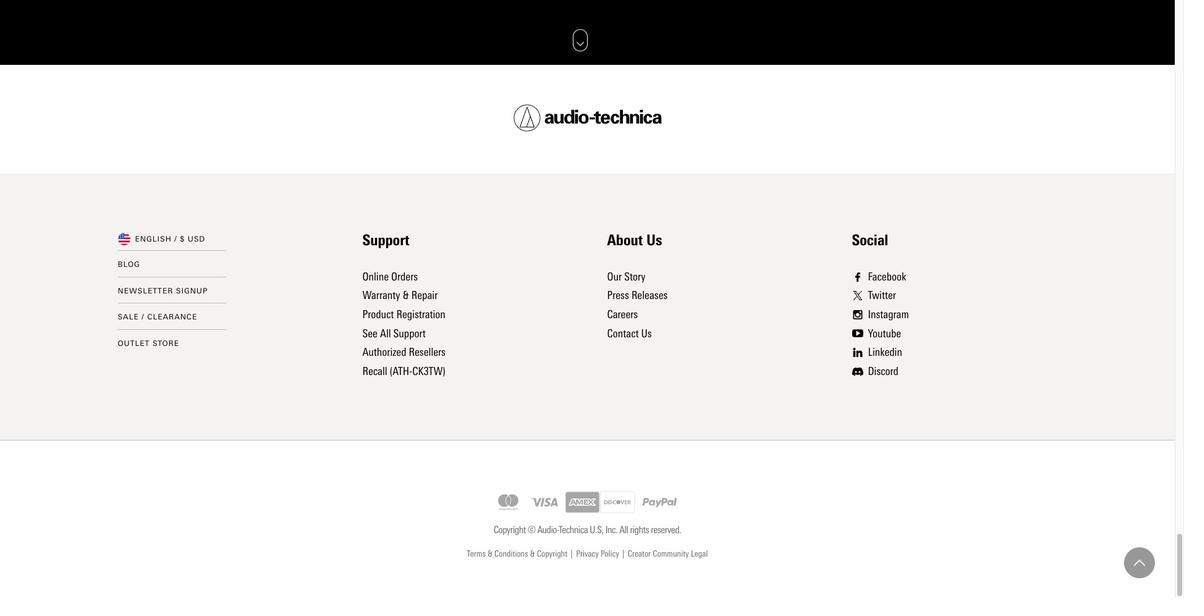 Task type: locate. For each thing, give the bounding box(es) containing it.
support
[[362, 231, 409, 249], [393, 327, 426, 340]]

twitter link
[[852, 286, 909, 305]]

technica
[[559, 524, 588, 536]]

& for warranty
[[403, 289, 409, 302]]

facebook
[[868, 270, 906, 284]]

copyright © audio-technica u.s, inc. all rights reserved.
[[494, 524, 681, 536]]

facebook link
[[852, 268, 909, 286]]

online orders warranty & repair product registration see all support authorized resellers recall (ath-ck3tw)
[[362, 270, 446, 378]]

privacy policy link
[[576, 547, 619, 561]]

registration
[[396, 308, 446, 321]]

all right inc.
[[620, 524, 628, 536]]

& inside online orders warranty & repair product registration see all support authorized resellers recall (ath-ck3tw)
[[403, 289, 409, 302]]

blog
[[118, 260, 140, 269]]

signup
[[176, 287, 208, 295]]

0 vertical spatial /
[[174, 235, 177, 243]]

1 horizontal spatial all
[[620, 524, 628, 536]]

1 vertical spatial copyright
[[537, 549, 567, 559]]

0 horizontal spatial all
[[380, 327, 391, 340]]

/ right sale
[[142, 313, 144, 322]]

0 horizontal spatial /
[[142, 313, 144, 322]]

press releases link
[[607, 289, 668, 302]]

resellers
[[409, 346, 446, 359]]

0 horizontal spatial copyright
[[494, 524, 526, 536]]

conditions
[[494, 549, 528, 559]]

(ath-
[[390, 365, 412, 378]]

sale / clearance link
[[118, 313, 197, 322]]

authorized resellers link
[[362, 346, 446, 359]]

arrow up image
[[1134, 557, 1145, 569]]

youtube image
[[852, 329, 863, 338]]

& left the repair
[[403, 289, 409, 302]]

us inside our story press releases careers contact us
[[641, 327, 652, 340]]

social
[[852, 231, 888, 249]]

sale / clearance
[[118, 313, 197, 322]]

usd
[[188, 235, 205, 243]]

1 vertical spatial us
[[641, 327, 652, 340]]

0 horizontal spatial &
[[403, 289, 409, 302]]

1 horizontal spatial /
[[174, 235, 177, 243]]

1 horizontal spatial copyright
[[537, 549, 567, 559]]

us right contact
[[641, 327, 652, 340]]

authorized
[[362, 346, 406, 359]]

blog link
[[118, 260, 140, 269]]

see
[[362, 327, 378, 340]]

sale
[[118, 313, 139, 322]]

&
[[403, 289, 409, 302], [488, 549, 493, 559], [530, 549, 535, 559]]

us
[[647, 231, 662, 249], [641, 327, 652, 340]]

careers link
[[607, 308, 638, 321]]

& right conditions
[[530, 549, 535, 559]]

copyright down audio-
[[537, 549, 567, 559]]

repair
[[412, 289, 438, 302]]

about us
[[607, 231, 662, 249]]

1 vertical spatial all
[[620, 524, 628, 536]]

0 vertical spatial all
[[380, 327, 391, 340]]

facebook icon image
[[852, 272, 863, 282]]

warranty
[[362, 289, 400, 302]]

support up online orders link
[[362, 231, 409, 249]]

support up the authorized resellers link
[[393, 327, 426, 340]]

see all support link
[[362, 327, 426, 340]]

1 vertical spatial support
[[393, 327, 426, 340]]

linkedin icon image
[[852, 348, 863, 357]]

instagram image
[[852, 310, 863, 319]]

/
[[174, 235, 177, 243], [142, 313, 144, 322]]

all
[[380, 327, 391, 340], [620, 524, 628, 536]]

copyright left the ©
[[494, 524, 526, 536]]

community
[[653, 549, 689, 559]]

support heading
[[362, 231, 409, 249]]

privacy
[[576, 549, 599, 559]]

copyright
[[494, 524, 526, 536], [537, 549, 567, 559]]

1 vertical spatial /
[[142, 313, 144, 322]]

english  / $ usd
[[135, 235, 205, 243]]

2 horizontal spatial &
[[530, 549, 535, 559]]

/ left $
[[174, 235, 177, 243]]

creator community legal link
[[628, 547, 708, 561]]

& right terms
[[488, 549, 493, 559]]

/ for clearance
[[142, 313, 144, 322]]

mastercard image
[[491, 492, 526, 514]]

rights
[[630, 524, 649, 536]]

us right about
[[647, 231, 662, 249]]

all right "see"
[[380, 327, 391, 340]]

contact
[[607, 327, 639, 340]]

policy
[[601, 549, 619, 559]]

our story link
[[607, 270, 646, 284]]

online orders link
[[362, 270, 418, 284]]

ck3tw)
[[412, 365, 445, 378]]



Task type: vqa. For each thing, say whether or not it's contained in the screenshot.
'AUTHORIZED RESELLERS' link
yes



Task type: describe. For each thing, give the bounding box(es) containing it.
creator
[[628, 549, 651, 559]]

linkedin
[[868, 346, 902, 359]]

recall (ath-ck3tw) link
[[362, 365, 445, 378]]

$
[[180, 235, 185, 243]]

recall
[[362, 365, 387, 378]]

paypal image
[[635, 487, 684, 518]]

reserved.
[[651, 524, 681, 536]]

audio-
[[537, 524, 559, 536]]

discord link
[[852, 362, 909, 381]]

0 vertical spatial copyright
[[494, 524, 526, 536]]

©
[[528, 524, 535, 536]]

1 horizontal spatial &
[[488, 549, 493, 559]]

discover image
[[600, 492, 635, 514]]

instagram
[[868, 308, 909, 321]]

terms
[[467, 549, 486, 559]]

newsletter signup link
[[118, 287, 208, 295]]

store
[[153, 339, 179, 348]]

discord image
[[852, 367, 863, 376]]

youtube link
[[852, 324, 909, 343]]

releases
[[632, 289, 668, 302]]

& for conditions
[[530, 549, 535, 559]]

warranty & repair link
[[362, 289, 438, 302]]

story
[[624, 270, 646, 284]]

outlet store link
[[118, 339, 179, 348]]

outlet
[[118, 339, 150, 348]]

english
[[135, 235, 172, 243]]

product registration link
[[362, 308, 446, 321]]

youtube
[[868, 327, 901, 340]]

english  / $ usd link
[[135, 233, 205, 246]]

our story press releases careers contact us
[[607, 270, 668, 340]]

discord
[[868, 365, 899, 378]]

outlet store
[[118, 339, 179, 348]]

our
[[607, 270, 622, 284]]

support inside online orders warranty & repair product registration see all support authorized resellers recall (ath-ck3tw)
[[393, 327, 426, 340]]

newsletter
[[118, 287, 173, 295]]

/ for $
[[174, 235, 177, 243]]

inc.
[[605, 524, 618, 536]]

about
[[607, 231, 643, 249]]

twitter image
[[852, 291, 863, 301]]

creator community legal
[[628, 549, 708, 559]]

product
[[362, 308, 394, 321]]

clearance
[[147, 313, 197, 322]]

store logo image
[[513, 104, 662, 132]]

all inside online orders warranty & repair product registration see all support authorized resellers recall (ath-ck3tw)
[[380, 327, 391, 340]]

twitter
[[868, 289, 896, 302]]

u.s,
[[590, 524, 604, 536]]

terms & conditions & copyright link
[[467, 547, 567, 561]]

linkedin link
[[852, 343, 909, 362]]

american express image
[[565, 492, 600, 514]]

0 vertical spatial us
[[647, 231, 662, 249]]

orders
[[391, 270, 418, 284]]

terms & conditions & copyright
[[467, 549, 567, 559]]

press
[[607, 289, 629, 302]]

legal
[[691, 549, 708, 559]]

visa image
[[526, 490, 565, 515]]

about us heading
[[607, 231, 662, 249]]

0 vertical spatial support
[[362, 231, 409, 249]]

contact us link
[[607, 327, 652, 340]]

online
[[362, 270, 389, 284]]

newsletter signup
[[118, 287, 208, 295]]

privacy policy
[[576, 549, 619, 559]]

instagram link
[[852, 305, 909, 324]]

careers
[[607, 308, 638, 321]]



